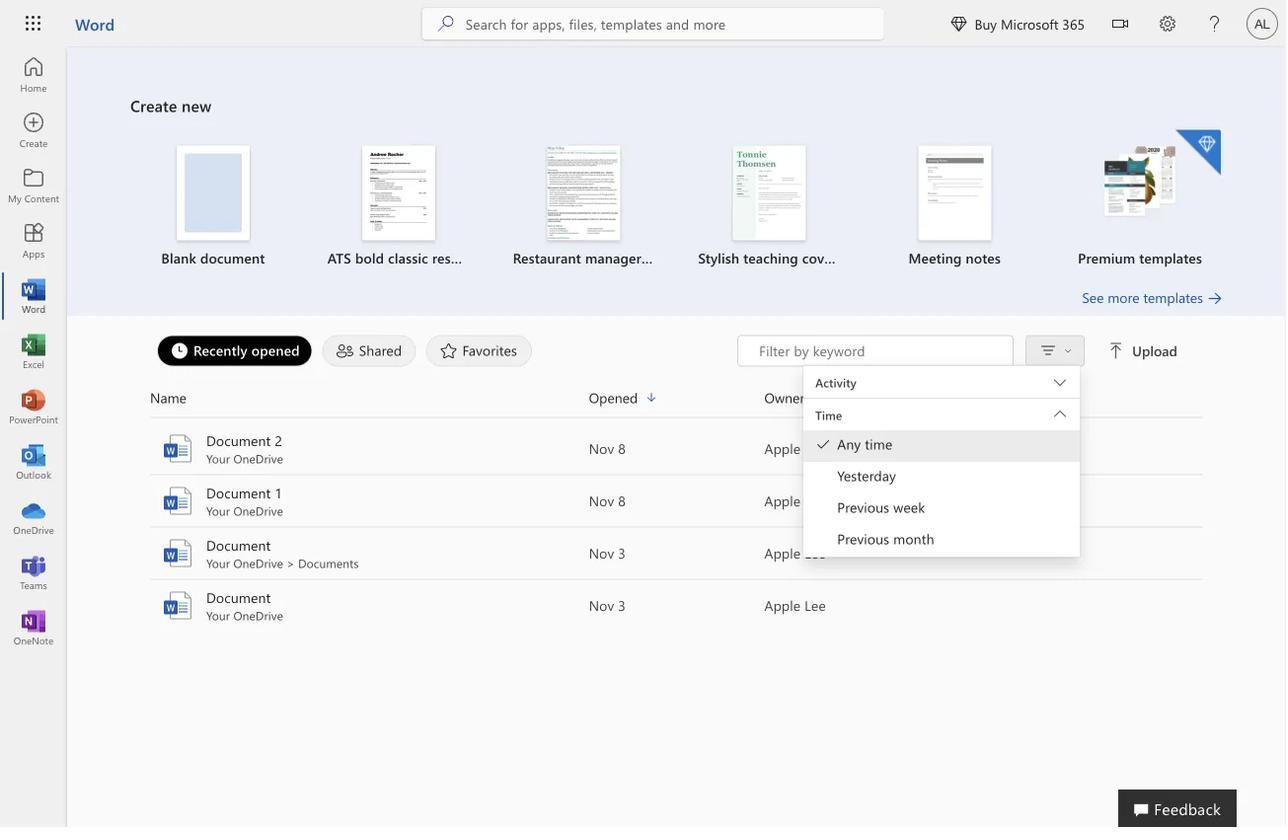 Task type: locate. For each thing, give the bounding box(es) containing it.
2 3 from the top
[[618, 596, 626, 614]]

onedrive
[[233, 451, 283, 466], [233, 503, 283, 519], [233, 555, 283, 571], [233, 607, 283, 623]]

365
[[1062, 14, 1085, 33]]

your inside document your onedrive
[[206, 607, 230, 623]]

cover
[[802, 249, 837, 267]]

nov for document your onedrive
[[589, 596, 614, 614]]

shared
[[359, 341, 402, 359]]

list
[[130, 128, 1223, 288]]

list containing blank document
[[130, 128, 1223, 288]]

8 for 1
[[618, 492, 626, 510]]

2 8 from the top
[[618, 492, 626, 510]]

teams image
[[24, 563, 43, 582]]

document for document your onedrive
[[206, 588, 271, 607]]

1 word image from the top
[[162, 485, 193, 517]]

onedrive inside document your onedrive > documents
[[233, 555, 283, 571]]

shared element
[[322, 335, 416, 367]]

Search box. Suggestions appear as you type. search field
[[466, 8, 884, 39]]

bold
[[355, 249, 384, 267]]

apple lee
[[764, 439, 826, 457], [764, 492, 826, 510], [764, 544, 826, 562], [764, 596, 826, 614]]

templates up see more templates button
[[1139, 249, 1202, 267]]

create new
[[130, 95, 212, 116]]

1 vertical spatial nov 3
[[589, 596, 626, 614]]

your up document 1 your onedrive
[[206, 451, 230, 466]]

row
[[150, 386, 1203, 418]]

create image
[[24, 120, 43, 140]]

restaurant manager resume image
[[547, 146, 620, 240]]

1 apple from the top
[[764, 439, 801, 457]]

tab list containing recently opened
[[152, 335, 737, 367]]

apps image
[[24, 231, 43, 251]]

activity inside displaying 4 out of 7 files. status
[[815, 375, 857, 390]]

1 previous from the top
[[837, 498, 889, 516]]

recently opened tab
[[152, 335, 318, 367]]

2 lee from the top
[[805, 492, 826, 510]]

2 apple from the top
[[764, 492, 801, 510]]

document left 2
[[206, 431, 271, 450]]

1 3 from the top
[[618, 544, 626, 562]]

powerpoint image
[[24, 397, 43, 417]]

list inside 'create new' main content
[[130, 128, 1223, 288]]

create
[[130, 95, 177, 116]]

1 menu from the top
[[804, 365, 1080, 366]]

templates
[[1139, 249, 1202, 267], [1143, 288, 1203, 306]]

 button
[[1033, 337, 1078, 365]]

3
[[618, 544, 626, 562], [618, 596, 626, 614]]

3 nov from the top
[[589, 544, 614, 562]]

2 previous from the top
[[837, 530, 889, 548]]

3 apple lee from the top
[[764, 544, 826, 562]]

lee
[[805, 439, 826, 457], [805, 492, 826, 510], [805, 544, 826, 562], [805, 596, 826, 614]]

activity up any time checkbox item
[[940, 388, 985, 407]]

apple lee for document your onedrive
[[764, 596, 826, 614]]

resume right classic
[[432, 249, 479, 267]]

3 menu from the top
[[804, 430, 1080, 557]]

None search field
[[422, 8, 884, 39]]

word image
[[162, 485, 193, 517], [162, 537, 193, 569], [162, 590, 193, 621]]

restaurant manager resume
[[513, 249, 692, 267]]

previous down the yesterday
[[837, 498, 889, 516]]

nov for document your onedrive > documents
[[589, 544, 614, 562]]

time
[[865, 435, 893, 453]]

1 lee from the top
[[805, 439, 826, 457]]

4 your from the top
[[206, 607, 230, 623]]

1 vertical spatial templates
[[1143, 288, 1203, 306]]

1 document from the top
[[206, 431, 271, 450]]

0 vertical spatial word image
[[162, 485, 193, 517]]

3 word image from the top
[[162, 590, 193, 621]]

see
[[1082, 288, 1104, 306]]

lee for document 1 your onedrive
[[805, 492, 826, 510]]

1 vertical spatial word image
[[162, 433, 193, 464]]

recently
[[193, 341, 248, 359]]

4 nov from the top
[[589, 596, 614, 614]]

2 vertical spatial word image
[[162, 590, 193, 621]]

1 vertical spatial previous
[[837, 530, 889, 548]]

1
[[275, 484, 282, 502]]

templates inside button
[[1143, 288, 1203, 306]]

document inside document your onedrive > documents
[[206, 536, 271, 554]]

2 onedrive from the top
[[233, 503, 283, 519]]

documents
[[298, 555, 359, 571]]

previous
[[837, 498, 889, 516], [837, 530, 889, 548]]

document inside document 2 your onedrive
[[206, 431, 271, 450]]

manager
[[585, 249, 641, 267]]

4 lee from the top
[[805, 596, 826, 614]]

tab list
[[152, 335, 737, 367]]

apple for document 2 your onedrive
[[764, 439, 801, 457]]

week
[[893, 498, 925, 516]]

month
[[893, 530, 934, 548]]

3 for document your onedrive > documents
[[618, 544, 626, 562]]

create new main content
[[67, 47, 1286, 632]]

apple for document 1 your onedrive
[[764, 492, 801, 510]]

ats
[[327, 249, 351, 267]]


[[815, 436, 831, 452]]

2 menu from the top
[[804, 399, 1080, 558]]

2 word image from the top
[[162, 537, 193, 569]]

onedrive image
[[24, 507, 43, 527]]

1 horizontal spatial word image
[[162, 433, 193, 464]]

3 for document your onedrive
[[618, 596, 626, 614]]

your inside document 2 your onedrive
[[206, 451, 230, 466]]

0 horizontal spatial resume
[[432, 249, 479, 267]]

word image up excel icon
[[24, 286, 43, 306]]

3 document from the top
[[206, 536, 271, 554]]

0 vertical spatial 3
[[618, 544, 626, 562]]

 button
[[1097, 0, 1144, 51]]

upload
[[1132, 342, 1177, 360]]

document down document your onedrive > documents at left bottom
[[206, 588, 271, 607]]

your up document your onedrive
[[206, 555, 230, 571]]

0 vertical spatial nov 3
[[589, 544, 626, 562]]

2 your from the top
[[206, 503, 230, 519]]

name document cell down name document 1 cell on the left bottom of page
[[150, 535, 589, 571]]

onedrive inside document 1 your onedrive
[[233, 503, 283, 519]]

1 vertical spatial name document cell
[[150, 588, 589, 623]]

1 nov 3 from the top
[[589, 544, 626, 562]]

apple lee for document 1 your onedrive
[[764, 492, 826, 510]]

activity
[[815, 375, 857, 390], [940, 388, 985, 407]]

document inside document 1 your onedrive
[[206, 484, 271, 502]]

templates right more
[[1143, 288, 1203, 306]]

1 nov from the top
[[589, 439, 614, 457]]

4 onedrive from the top
[[233, 607, 283, 623]]

your down document 2 your onedrive
[[206, 503, 230, 519]]

ats bold classic resume image
[[362, 146, 435, 240]]

home image
[[24, 65, 43, 85]]

resume left stylish
[[645, 249, 692, 267]]

3 your from the top
[[206, 555, 230, 571]]

4 document from the top
[[206, 588, 271, 607]]

nov 8
[[589, 439, 626, 457], [589, 492, 626, 510]]

tab list inside 'create new' main content
[[152, 335, 737, 367]]

activity up time
[[815, 375, 857, 390]]

time
[[815, 407, 842, 423]]

2 resume from the left
[[645, 249, 692, 267]]

classic
[[388, 249, 428, 267]]

document left 1 at the left
[[206, 484, 271, 502]]

2
[[275, 431, 282, 450]]

2 document from the top
[[206, 484, 271, 502]]

your
[[206, 451, 230, 466], [206, 503, 230, 519], [206, 555, 230, 571], [206, 607, 230, 623]]

4 apple lee from the top
[[764, 596, 826, 614]]

2 nov from the top
[[589, 492, 614, 510]]

name document cell
[[150, 535, 589, 571], [150, 588, 589, 623]]

1 vertical spatial word image
[[162, 537, 193, 569]]

resume
[[432, 249, 479, 267], [645, 249, 692, 267]]

8
[[618, 439, 626, 457], [618, 492, 626, 510]]

2 apple lee from the top
[[764, 492, 826, 510]]

nov
[[589, 439, 614, 457], [589, 492, 614, 510], [589, 544, 614, 562], [589, 596, 614, 614]]

previous week
[[837, 498, 925, 516]]

3 onedrive from the top
[[233, 555, 283, 571]]

name document cell down documents at the left of the page
[[150, 588, 589, 623]]

1 horizontal spatial activity
[[940, 388, 985, 407]]

nov 3
[[589, 544, 626, 562], [589, 596, 626, 614]]

teaching
[[743, 249, 798, 267]]


[[951, 16, 967, 32]]

onedrive left > on the left
[[233, 555, 283, 571]]

meeting notes
[[909, 249, 1001, 267]]

0 horizontal spatial word image
[[24, 286, 43, 306]]

onedrive down 1 at the left
[[233, 503, 283, 519]]

0 vertical spatial 8
[[618, 439, 626, 457]]

meeting
[[909, 249, 962, 267]]

word image
[[24, 286, 43, 306], [162, 433, 193, 464]]

blank
[[161, 249, 196, 267]]

1 nov 8 from the top
[[589, 439, 626, 457]]

owner
[[764, 388, 805, 407]]

word image down "name" in the left of the page
[[162, 433, 193, 464]]

name document 2 cell
[[150, 431, 589, 466]]

0 vertical spatial name document cell
[[150, 535, 589, 571]]

3 lee from the top
[[805, 544, 826, 562]]

1 horizontal spatial resume
[[645, 249, 692, 267]]

 any time
[[815, 435, 893, 453]]

1 vertical spatial nov 8
[[589, 492, 626, 510]]

feedback button
[[1118, 790, 1237, 827]]

2 nov 3 from the top
[[589, 596, 626, 614]]

document inside document your onedrive
[[206, 588, 271, 607]]

1 vertical spatial 3
[[618, 596, 626, 614]]

nov 3 for document your onedrive > documents
[[589, 544, 626, 562]]

menu
[[804, 365, 1080, 366], [804, 399, 1080, 558], [804, 430, 1080, 557]]

3 apple from the top
[[764, 544, 801, 562]]

1 your from the top
[[206, 451, 230, 466]]

previous down previous week
[[837, 530, 889, 548]]

document
[[206, 431, 271, 450], [206, 484, 271, 502], [206, 536, 271, 554], [206, 588, 271, 607]]

document down document 1 your onedrive
[[206, 536, 271, 554]]

1 8 from the top
[[618, 439, 626, 457]]

name button
[[150, 386, 589, 409]]

owner button
[[764, 386, 940, 409]]

word image inside name document 1 cell
[[162, 485, 193, 517]]

any
[[837, 435, 861, 453]]

premium templates element
[[1059, 130, 1221, 268]]

nov for document 1 your onedrive
[[589, 492, 614, 510]]

onedrive inside document your onedrive
[[233, 607, 283, 623]]

onedrive down 2
[[233, 451, 283, 466]]

1 onedrive from the top
[[233, 451, 283, 466]]

2 nov 8 from the top
[[589, 492, 626, 510]]

1 vertical spatial 8
[[618, 492, 626, 510]]

1 resume from the left
[[432, 249, 479, 267]]

buy
[[975, 14, 997, 33]]

0 horizontal spatial activity
[[815, 375, 857, 390]]

8 for 2
[[618, 439, 626, 457]]

your down document your onedrive > documents at left bottom
[[206, 607, 230, 623]]

navigation
[[0, 47, 67, 655]]

0 vertical spatial previous
[[837, 498, 889, 516]]

apple
[[764, 439, 801, 457], [764, 492, 801, 510], [764, 544, 801, 562], [764, 596, 801, 614]]

favorites
[[462, 341, 517, 359]]

premium templates diamond image
[[1176, 130, 1221, 175]]

nov 8 for document 1
[[589, 492, 626, 510]]

4 apple from the top
[[764, 596, 801, 614]]

onedrive down document your onedrive > documents at left bottom
[[233, 607, 283, 623]]

opened
[[251, 341, 300, 359]]

restaurant manager resume element
[[503, 146, 692, 268]]

0 vertical spatial nov 8
[[589, 439, 626, 457]]

row containing name
[[150, 386, 1203, 418]]

1 apple lee from the top
[[764, 439, 826, 457]]



Task type: vqa. For each thing, say whether or not it's contained in the screenshot.


Task type: describe. For each thing, give the bounding box(es) containing it.

[[1112, 16, 1128, 32]]


[[1109, 343, 1124, 359]]

recently opened element
[[157, 335, 313, 367]]

previous for previous week
[[837, 498, 889, 516]]

Filter by keyword text field
[[757, 341, 1003, 361]]

apple lee for document your onedrive > documents
[[764, 544, 826, 562]]

recently opened
[[193, 341, 300, 359]]

word image for document your onedrive
[[162, 590, 193, 621]]

favorites tab
[[421, 335, 537, 367]]

meeting notes element
[[874, 146, 1036, 268]]

premium templates
[[1078, 249, 1202, 267]]

apple lee for document 2 your onedrive
[[764, 439, 826, 457]]

nov 3 for document your onedrive
[[589, 596, 626, 614]]

document
[[200, 249, 265, 267]]

premium
[[1078, 249, 1135, 267]]

shared tab
[[318, 335, 421, 367]]

excel image
[[24, 342, 43, 361]]

document your onedrive > documents
[[206, 536, 359, 571]]

see more templates
[[1082, 288, 1203, 306]]

meeting notes image
[[918, 146, 991, 240]]

displaying 4 out of 7 files. status
[[737, 335, 1181, 558]]

notes
[[966, 249, 1001, 267]]

 upload
[[1109, 342, 1177, 360]]

letter
[[841, 249, 875, 267]]

word banner
[[0, 0, 1286, 51]]

1 name document cell from the top
[[150, 535, 589, 571]]

opened
[[589, 388, 638, 407]]

my content image
[[24, 176, 43, 195]]

new
[[182, 95, 212, 116]]

al
[[1255, 16, 1270, 31]]

row inside 'create new' main content
[[150, 386, 1203, 418]]

more
[[1108, 288, 1140, 306]]

document for document 1 your onedrive
[[206, 484, 271, 502]]

outlook image
[[24, 452, 43, 472]]

activity inside column header
[[940, 388, 985, 407]]

previous month
[[837, 530, 934, 548]]

onedrive inside document 2 your onedrive
[[233, 451, 283, 466]]

stylish teaching cover letter
[[698, 249, 875, 267]]

see more templates button
[[1082, 288, 1223, 307]]

stylish teaching cover letter element
[[688, 146, 875, 268]]

your inside document 1 your onedrive
[[206, 503, 230, 519]]

ats bold classic resume element
[[318, 146, 479, 268]]

apple for document your onedrive
[[764, 596, 801, 614]]

lee for document your onedrive > documents
[[805, 544, 826, 562]]

word
[[75, 13, 115, 34]]

none search field inside word banner
[[422, 8, 884, 39]]

restaurant
[[513, 249, 581, 267]]

 buy microsoft 365
[[951, 14, 1085, 33]]

stylish teaching cover letter image
[[733, 146, 806, 240]]

document 1 your onedrive
[[206, 484, 283, 519]]

activity, column 4 of 4 column header
[[940, 386, 1203, 409]]

microsoft
[[1001, 14, 1059, 33]]

yesterday
[[837, 466, 896, 485]]

your inside document your onedrive > documents
[[206, 555, 230, 571]]

>
[[287, 555, 295, 571]]

premium templates image
[[1104, 146, 1177, 219]]

blank document
[[161, 249, 265, 267]]

blank document element
[[132, 146, 294, 268]]

onenote image
[[24, 618, 43, 638]]

name
[[150, 388, 187, 407]]

previous for previous month
[[837, 530, 889, 548]]

stylish
[[698, 249, 739, 267]]

nov for document 2 your onedrive
[[589, 439, 614, 457]]

document 2 your onedrive
[[206, 431, 283, 466]]

document your onedrive
[[206, 588, 283, 623]]

name document 1 cell
[[150, 483, 589, 519]]


[[1064, 347, 1072, 355]]

any time checkbox item
[[804, 430, 1080, 462]]

nov 8 for document 2
[[589, 439, 626, 457]]

ats bold classic resume
[[327, 249, 479, 267]]

document for document your onedrive > documents
[[206, 536, 271, 554]]

resume inside restaurant manager resume element
[[645, 249, 692, 267]]

word image inside 'name document 2' cell
[[162, 433, 193, 464]]

2 name document cell from the top
[[150, 588, 589, 623]]

al button
[[1239, 0, 1286, 47]]

0 vertical spatial word image
[[24, 286, 43, 306]]

word image for document your onedrive > documents
[[162, 537, 193, 569]]

word image for document 1 your onedrive
[[162, 485, 193, 517]]

apple for document your onedrive > documents
[[764, 544, 801, 562]]

resume inside ats bold classic resume element
[[432, 249, 479, 267]]

lee for document 2 your onedrive
[[805, 439, 826, 457]]

favorites element
[[426, 335, 532, 367]]

opened button
[[589, 386, 764, 409]]

feedback
[[1154, 797, 1221, 819]]

0 vertical spatial templates
[[1139, 249, 1202, 267]]

document for document 2 your onedrive
[[206, 431, 271, 450]]

lee for document your onedrive
[[805, 596, 826, 614]]



